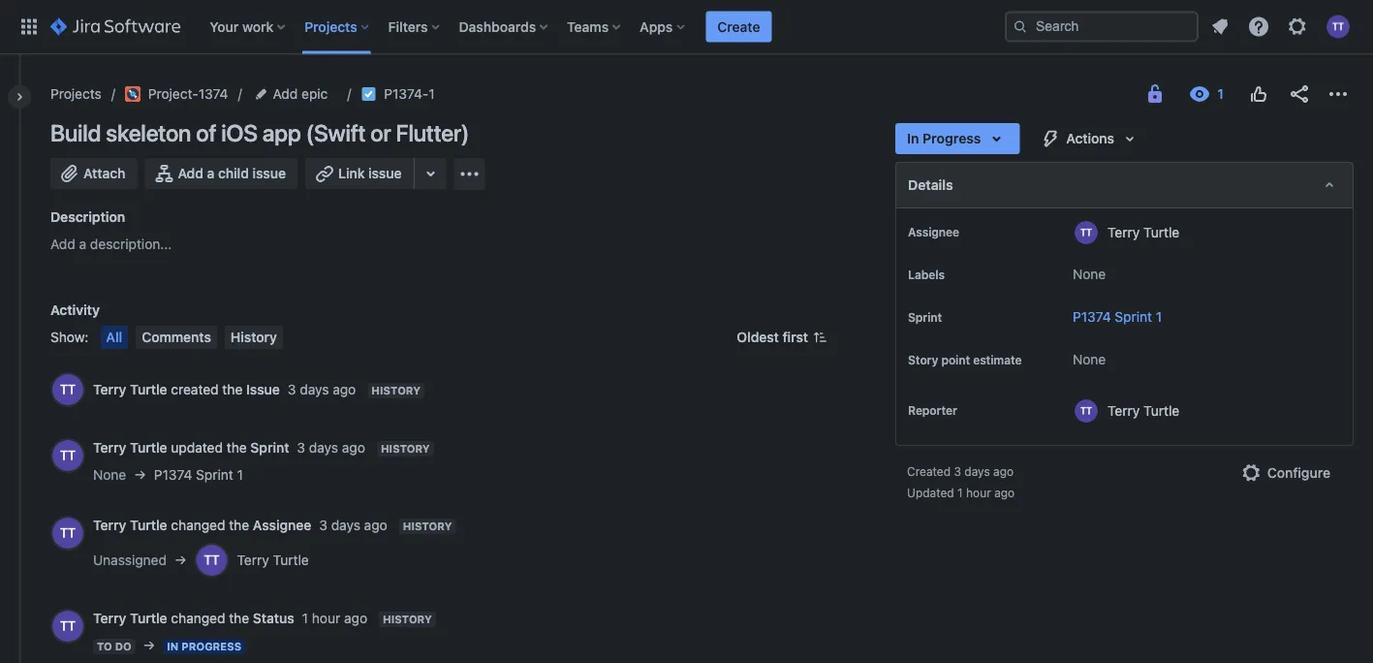 Task type: describe. For each thing, give the bounding box(es) containing it.
3 inside created 3 days ago updated 1 hour ago
[[954, 464, 962, 478]]

project-
[[148, 86, 198, 102]]

add for add a description...
[[50, 236, 75, 252]]

add for add epic
[[273, 86, 298, 102]]

help image
[[1248, 15, 1271, 38]]

terry down p1374 sprint 1 'link'
[[1108, 402, 1140, 418]]

0 horizontal spatial in progress
[[167, 640, 241, 653]]

link issue
[[338, 165, 402, 181]]

the for assignee
[[229, 517, 249, 533]]

terry up unassigned
[[93, 517, 126, 533]]

projects button
[[299, 11, 377, 42]]

in inside dropdown button
[[907, 130, 920, 146]]

of
[[196, 119, 216, 146]]

app
[[263, 119, 301, 146]]

0 vertical spatial p1374
[[1073, 309, 1112, 325]]

1 inside created 3 days ago updated 1 hour ago
[[958, 486, 963, 499]]

primary element
[[12, 0, 1005, 54]]

add epic button
[[252, 82, 334, 106]]

created 3 days ago updated 1 hour ago
[[907, 464, 1015, 499]]

p1374 sprint 1 link
[[1073, 309, 1162, 325]]

estimate
[[973, 353, 1022, 366]]

add app image
[[458, 162, 481, 186]]

history for terry turtle updated the sprint 3 days ago
[[381, 443, 430, 455]]

1 vertical spatial p1374 sprint 1
[[154, 467, 243, 483]]

work
[[242, 18, 274, 34]]

point
[[942, 353, 970, 366]]

days for terry turtle changed the assignee 3 days ago
[[331, 517, 361, 533]]

share image
[[1288, 82, 1312, 106]]

attach button
[[50, 158, 137, 189]]

link
[[338, 165, 365, 181]]

history for terry turtle created the issue 3 days ago
[[372, 384, 421, 397]]

3 for terry turtle updated the sprint 3 days ago
[[297, 440, 305, 456]]

filters
[[388, 18, 428, 34]]

issue
[[246, 381, 280, 397]]

your
[[210, 18, 239, 34]]

the for issue
[[222, 381, 243, 397]]

ios
[[221, 119, 258, 146]]

ago for created 3 days ago updated 1 hour ago
[[995, 486, 1015, 499]]

configure
[[1268, 465, 1331, 481]]

changed for status
[[171, 610, 225, 626]]

skeleton
[[106, 119, 191, 146]]

build
[[50, 119, 101, 146]]

terry turtle changed the status 1 hour ago
[[93, 610, 367, 626]]

0 horizontal spatial in
[[167, 640, 179, 653]]

terry down terry turtle changed the assignee 3 days ago
[[237, 552, 269, 568]]

1 vertical spatial none
[[1073, 351, 1106, 367]]

in progress button
[[896, 123, 1020, 154]]

add a child issue button
[[145, 158, 298, 189]]

newest first image
[[812, 330, 828, 345]]

appswitcher icon image
[[17, 15, 41, 38]]

link web pages and more image
[[419, 162, 443, 185]]

create button
[[706, 11, 772, 42]]

0 horizontal spatial progress
[[181, 640, 241, 653]]

a for child
[[207, 165, 215, 181]]

1 inside 'link'
[[429, 86, 435, 102]]

oldest
[[737, 329, 779, 345]]

add for add a child issue
[[178, 165, 204, 181]]

comments
[[142, 329, 211, 345]]

p1374-
[[384, 86, 429, 102]]

reporter
[[908, 403, 958, 417]]

1 vertical spatial p1374
[[154, 467, 192, 483]]

ago for terry turtle updated the sprint 3 days ago
[[342, 440, 365, 456]]

child
[[218, 165, 249, 181]]

terry turtle created the issue 3 days ago
[[93, 381, 356, 397]]

p1374-1 link
[[384, 82, 435, 106]]

terry down all button
[[93, 381, 126, 397]]

create
[[718, 18, 760, 34]]

teams button
[[561, 11, 628, 42]]

(swift
[[306, 119, 366, 146]]

vote options: no one has voted for this issue yet. image
[[1248, 82, 1271, 106]]

your work button
[[204, 11, 293, 42]]

projects for projects link
[[50, 86, 102, 102]]

project-1374 link
[[125, 82, 228, 106]]

issue inside button
[[368, 165, 402, 181]]

updated
[[907, 486, 955, 499]]

link issue button
[[305, 158, 415, 189]]

dashboards
[[459, 18, 536, 34]]

details
[[908, 177, 954, 193]]

terry left updated
[[93, 440, 126, 456]]

terry turtle changed the assignee 3 days ago
[[93, 517, 388, 533]]

attach
[[83, 165, 126, 181]]

unassigned
[[93, 552, 167, 568]]

history inside button
[[231, 329, 277, 345]]

to
[[97, 640, 112, 653]]

description...
[[90, 236, 172, 252]]

days for terry turtle created the issue 3 days ago
[[300, 381, 329, 397]]

projects for projects dropdown button
[[305, 18, 357, 34]]

created
[[171, 381, 219, 397]]

search image
[[1013, 19, 1029, 34]]

actions
[[1067, 130, 1115, 146]]

terry turtle for reporter
[[1108, 402, 1180, 418]]

copy link to issue image
[[431, 85, 447, 101]]

oldest first
[[737, 329, 809, 345]]

a for description...
[[79, 236, 86, 252]]



Task type: vqa. For each thing, say whether or not it's contained in the screenshot.
menu bar on the left of page
yes



Task type: locate. For each thing, give the bounding box(es) containing it.
1 vertical spatial in progress
[[167, 640, 241, 653]]

created
[[907, 464, 951, 478]]

terry turtle for assignee
[[1108, 224, 1180, 240]]

issue inside button
[[253, 165, 286, 181]]

none up unassigned
[[93, 467, 126, 483]]

hour inside created 3 days ago updated 1 hour ago
[[967, 486, 991, 499]]

oldest first button
[[725, 326, 840, 349]]

history button
[[225, 326, 283, 349]]

banner containing your work
[[0, 0, 1374, 54]]

a left child
[[207, 165, 215, 181]]

in up 'details'
[[907, 130, 920, 146]]

details element
[[896, 162, 1354, 208]]

projects inside projects dropdown button
[[305, 18, 357, 34]]

3
[[288, 381, 296, 397], [297, 440, 305, 456], [954, 464, 962, 478], [319, 517, 328, 533]]

jira software image
[[50, 15, 181, 38], [50, 15, 181, 38]]

2 vertical spatial add
[[50, 236, 75, 252]]

2 vertical spatial none
[[93, 467, 126, 483]]

task image
[[361, 86, 376, 102]]

epic
[[302, 86, 328, 102]]

the left status
[[229, 610, 249, 626]]

0 vertical spatial hour
[[967, 486, 991, 499]]

0 horizontal spatial p1374
[[154, 467, 192, 483]]

projects
[[305, 18, 357, 34], [50, 86, 102, 102]]

description
[[50, 209, 125, 225]]

status
[[253, 610, 294, 626]]

show:
[[50, 329, 89, 345]]

1 horizontal spatial projects
[[305, 18, 357, 34]]

terry turtle updated the sprint 3 days ago
[[93, 440, 365, 456]]

sprint
[[1115, 309, 1153, 325], [908, 310, 942, 324], [251, 440, 289, 456], [196, 467, 233, 483]]

activity
[[50, 302, 100, 318]]

progress up 'details'
[[923, 130, 981, 146]]

1 vertical spatial a
[[79, 236, 86, 252]]

0 vertical spatial in progress
[[907, 130, 981, 146]]

in progress down terry turtle changed the status 1 hour ago
[[167, 640, 241, 653]]

1 horizontal spatial hour
[[967, 486, 991, 499]]

configure link
[[1229, 458, 1343, 489]]

your work
[[210, 18, 274, 34]]

history for terry turtle changed the status 1 hour ago
[[383, 613, 432, 626]]

1 changed from the top
[[171, 517, 225, 533]]

settings image
[[1286, 15, 1310, 38]]

history for terry turtle changed the assignee 3 days ago
[[403, 520, 452, 533]]

hour for updated
[[967, 486, 991, 499]]

1 horizontal spatial p1374 sprint 1
[[1073, 309, 1162, 325]]

actions image
[[1327, 82, 1350, 106]]

add inside add epic "dropdown button"
[[273, 86, 298, 102]]

0 vertical spatial assignee
[[908, 225, 960, 238]]

1 horizontal spatial assignee
[[908, 225, 960, 238]]

all button
[[100, 326, 128, 349]]

terry up to do
[[93, 610, 126, 626]]

assignee up labels
[[908, 225, 960, 238]]

the down terry turtle updated the sprint 3 days ago
[[229, 517, 249, 533]]

the left "issue"
[[222, 381, 243, 397]]

0 horizontal spatial a
[[79, 236, 86, 252]]

none up p1374 sprint 1 'link'
[[1073, 266, 1106, 282]]

terry
[[1108, 224, 1140, 240], [93, 381, 126, 397], [1108, 402, 1140, 418], [93, 440, 126, 456], [93, 517, 126, 533], [237, 552, 269, 568], [93, 610, 126, 626]]

0 vertical spatial none
[[1073, 266, 1106, 282]]

hour for status
[[312, 610, 340, 626]]

menu bar containing all
[[96, 326, 287, 349]]

days for terry turtle updated the sprint 3 days ago
[[309, 440, 338, 456]]

changed left status
[[171, 610, 225, 626]]

actions button
[[1028, 123, 1154, 154]]

apps
[[640, 18, 673, 34]]

add epic
[[273, 86, 328, 102]]

terry down details element
[[1108, 224, 1140, 240]]

0 horizontal spatial projects
[[50, 86, 102, 102]]

1 issue from the left
[[253, 165, 286, 181]]

story
[[908, 353, 939, 366]]

0 horizontal spatial add
[[50, 236, 75, 252]]

labels
[[908, 268, 945, 281]]

the right updated
[[227, 440, 247, 456]]

0 horizontal spatial assignee
[[253, 517, 311, 533]]

dashboards button
[[453, 11, 556, 42]]

a
[[207, 165, 215, 181], [79, 236, 86, 252]]

0 vertical spatial terry turtle
[[1108, 224, 1180, 240]]

add a description...
[[50, 236, 172, 252]]

flutter)
[[396, 119, 469, 146]]

hour right updated
[[967, 486, 991, 499]]

progress
[[923, 130, 981, 146], [181, 640, 241, 653]]

1 horizontal spatial progress
[[923, 130, 981, 146]]

issue
[[253, 165, 286, 181], [368, 165, 402, 181]]

assignee up status
[[253, 517, 311, 533]]

a inside button
[[207, 165, 215, 181]]

hour right status
[[312, 610, 340, 626]]

build skeleton of ios app (swift or flutter)
[[50, 119, 469, 146]]

in progress up 'details'
[[907, 130, 981, 146]]

sidebar navigation image
[[0, 78, 43, 116]]

0 horizontal spatial issue
[[253, 165, 286, 181]]

your profile and settings image
[[1327, 15, 1350, 38]]

none down p1374 sprint 1 'link'
[[1073, 351, 1106, 367]]

ago for terry turtle changed the status 1 hour ago
[[344, 610, 367, 626]]

1 horizontal spatial issue
[[368, 165, 402, 181]]

teams
[[567, 18, 609, 34]]

days inside created 3 days ago updated 1 hour ago
[[965, 464, 990, 478]]

0 horizontal spatial hour
[[312, 610, 340, 626]]

story point estimate pin to top. only you can see pinned fields. image
[[912, 367, 928, 383]]

2 vertical spatial terry turtle
[[237, 552, 309, 568]]

p1374-1
[[384, 86, 435, 102]]

banner
[[0, 0, 1374, 54]]

Search field
[[1005, 11, 1199, 42]]

add a child issue
[[178, 165, 286, 181]]

add left epic at the left of the page
[[273, 86, 298, 102]]

1 horizontal spatial p1374
[[1073, 309, 1112, 325]]

add inside add a child issue button
[[178, 165, 204, 181]]

1 vertical spatial progress
[[181, 640, 241, 653]]

3 for terry turtle changed the assignee 3 days ago
[[319, 517, 328, 533]]

1 vertical spatial projects
[[50, 86, 102, 102]]

0 vertical spatial in
[[907, 130, 920, 146]]

0 vertical spatial projects
[[305, 18, 357, 34]]

1 horizontal spatial add
[[178, 165, 204, 181]]

1374
[[198, 86, 228, 102]]

2 horizontal spatial add
[[273, 86, 298, 102]]

updated
[[171, 440, 223, 456]]

projects up epic at the left of the page
[[305, 18, 357, 34]]

ago for terry turtle created the issue 3 days ago
[[333, 381, 356, 397]]

p1374 sprint 1
[[1073, 309, 1162, 325], [154, 467, 243, 483]]

0 vertical spatial add
[[273, 86, 298, 102]]

1 vertical spatial hour
[[312, 610, 340, 626]]

issue right child
[[253, 165, 286, 181]]

or
[[371, 119, 391, 146]]

in
[[907, 130, 920, 146], [167, 640, 179, 653]]

assignee
[[908, 225, 960, 238], [253, 517, 311, 533]]

2 issue from the left
[[368, 165, 402, 181]]

ago
[[333, 381, 356, 397], [342, 440, 365, 456], [994, 464, 1014, 478], [995, 486, 1015, 499], [364, 517, 388, 533], [344, 610, 367, 626]]

1 vertical spatial in
[[167, 640, 179, 653]]

2 changed from the top
[[171, 610, 225, 626]]

a down description
[[79, 236, 86, 252]]

0 vertical spatial p1374 sprint 1
[[1073, 309, 1162, 325]]

terry turtle
[[1108, 224, 1180, 240], [1108, 402, 1180, 418], [237, 552, 309, 568]]

1 vertical spatial changed
[[171, 610, 225, 626]]

project 1374 image
[[125, 86, 140, 102]]

project-1374
[[148, 86, 228, 102]]

days
[[300, 381, 329, 397], [309, 440, 338, 456], [965, 464, 990, 478], [331, 517, 361, 533]]

the
[[222, 381, 243, 397], [227, 440, 247, 456], [229, 517, 249, 533], [229, 610, 249, 626]]

issue right link
[[368, 165, 402, 181]]

comments button
[[136, 326, 217, 349]]

progress down terry turtle changed the status 1 hour ago
[[181, 640, 241, 653]]

changed down updated
[[171, 517, 225, 533]]

1 vertical spatial terry turtle
[[1108, 402, 1180, 418]]

apps button
[[634, 11, 692, 42]]

ago for terry turtle changed the assignee 3 days ago
[[364, 517, 388, 533]]

0 vertical spatial changed
[[171, 517, 225, 533]]

changed
[[171, 517, 225, 533], [171, 610, 225, 626]]

p1374
[[1073, 309, 1112, 325], [154, 467, 192, 483]]

story point estimate
[[908, 353, 1022, 366]]

1
[[429, 86, 435, 102], [1156, 309, 1162, 325], [237, 467, 243, 483], [958, 486, 963, 499], [302, 610, 308, 626]]

progress inside dropdown button
[[923, 130, 981, 146]]

0 vertical spatial a
[[207, 165, 215, 181]]

the for sprint
[[227, 440, 247, 456]]

in right do
[[167, 640, 179, 653]]

0 vertical spatial progress
[[923, 130, 981, 146]]

1 horizontal spatial in
[[907, 130, 920, 146]]

notifications image
[[1209, 15, 1232, 38]]

1 horizontal spatial a
[[207, 165, 215, 181]]

1 horizontal spatial in progress
[[907, 130, 981, 146]]

first
[[783, 329, 809, 345]]

1 vertical spatial assignee
[[253, 517, 311, 533]]

all
[[106, 329, 122, 345]]

0 horizontal spatial p1374 sprint 1
[[154, 467, 243, 483]]

filters button
[[383, 11, 447, 42]]

in progress inside dropdown button
[[907, 130, 981, 146]]

history
[[231, 329, 277, 345], [372, 384, 421, 397], [381, 443, 430, 455], [403, 520, 452, 533], [383, 613, 432, 626]]

the for status
[[229, 610, 249, 626]]

projects link
[[50, 82, 102, 106]]

in progress
[[907, 130, 981, 146], [167, 640, 241, 653]]

add left child
[[178, 165, 204, 181]]

none
[[1073, 266, 1106, 282], [1073, 351, 1106, 367], [93, 467, 126, 483]]

changed for assignee
[[171, 517, 225, 533]]

3 for terry turtle created the issue 3 days ago
[[288, 381, 296, 397]]

1 vertical spatial add
[[178, 165, 204, 181]]

projects up build
[[50, 86, 102, 102]]

menu bar
[[96, 326, 287, 349]]

do
[[115, 640, 132, 653]]

to do
[[97, 640, 132, 653]]

add down description
[[50, 236, 75, 252]]

turtle
[[1144, 224, 1180, 240], [130, 381, 167, 397], [1144, 402, 1180, 418], [130, 440, 167, 456], [130, 517, 167, 533], [273, 552, 309, 568], [130, 610, 167, 626]]

hour
[[967, 486, 991, 499], [312, 610, 340, 626]]



